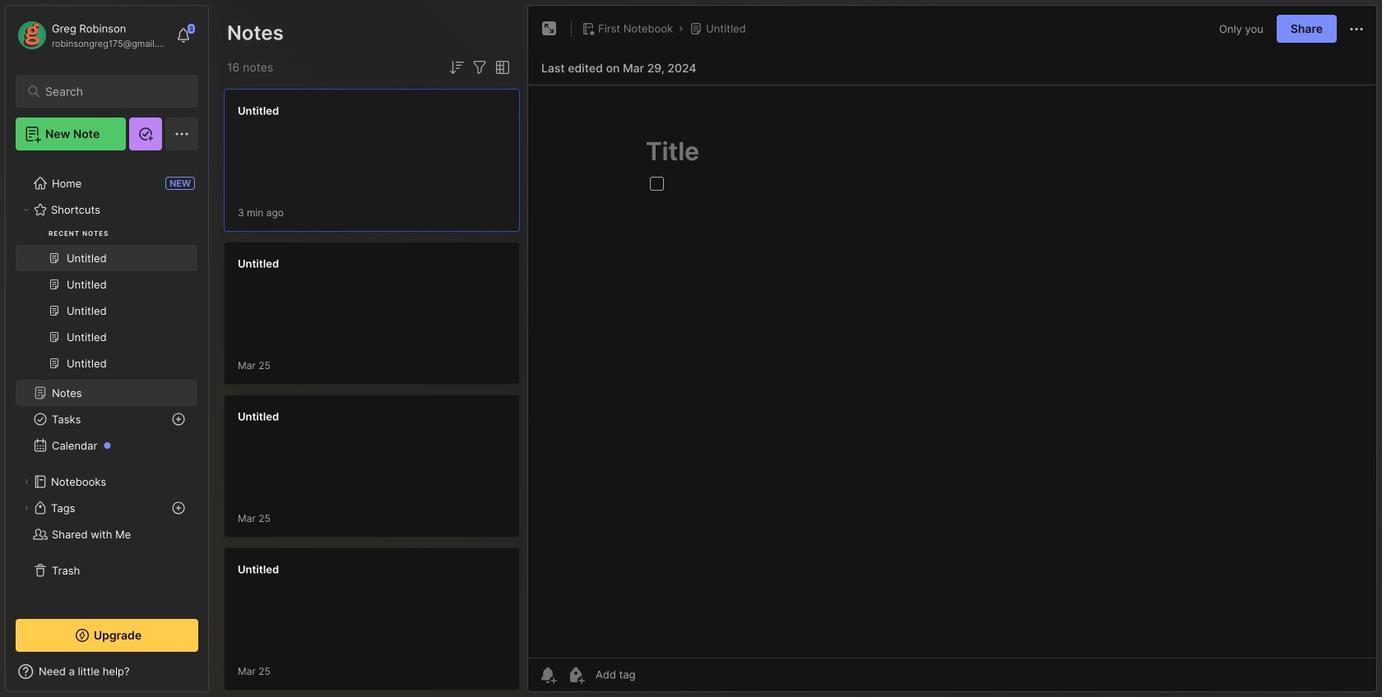 Task type: describe. For each thing, give the bounding box(es) containing it.
Account field
[[16, 19, 168, 52]]

note window element
[[528, 5, 1378, 697]]

tree inside main 'element'
[[6, 96, 208, 605]]

Note Editor text field
[[528, 85, 1377, 658]]

group inside main 'element'
[[16, 123, 198, 387]]

click to collapse image
[[208, 667, 220, 687]]

expand notebooks image
[[21, 477, 31, 487]]



Task type: vqa. For each thing, say whether or not it's contained in the screenshot.
tooltip
no



Task type: locate. For each thing, give the bounding box(es) containing it.
Add tag field
[[594, 668, 718, 683]]

Add filters field
[[470, 58, 490, 77]]

add tag image
[[566, 666, 586, 686]]

main element
[[0, 0, 214, 698]]

WHAT'S NEW field
[[6, 659, 208, 686]]

group
[[16, 123, 198, 387]]

expand tags image
[[21, 504, 31, 514]]

expand note image
[[540, 19, 560, 39]]

add filters image
[[470, 58, 490, 77]]

Sort options field
[[447, 58, 467, 77]]

More actions field
[[1347, 18, 1367, 39]]

more actions image
[[1347, 19, 1367, 39]]

tree
[[6, 96, 208, 605]]

Search text field
[[45, 84, 177, 100]]

none search field inside main 'element'
[[45, 81, 177, 101]]

View options field
[[490, 58, 513, 77]]

add a reminder image
[[538, 666, 558, 686]]

None search field
[[45, 81, 177, 101]]



